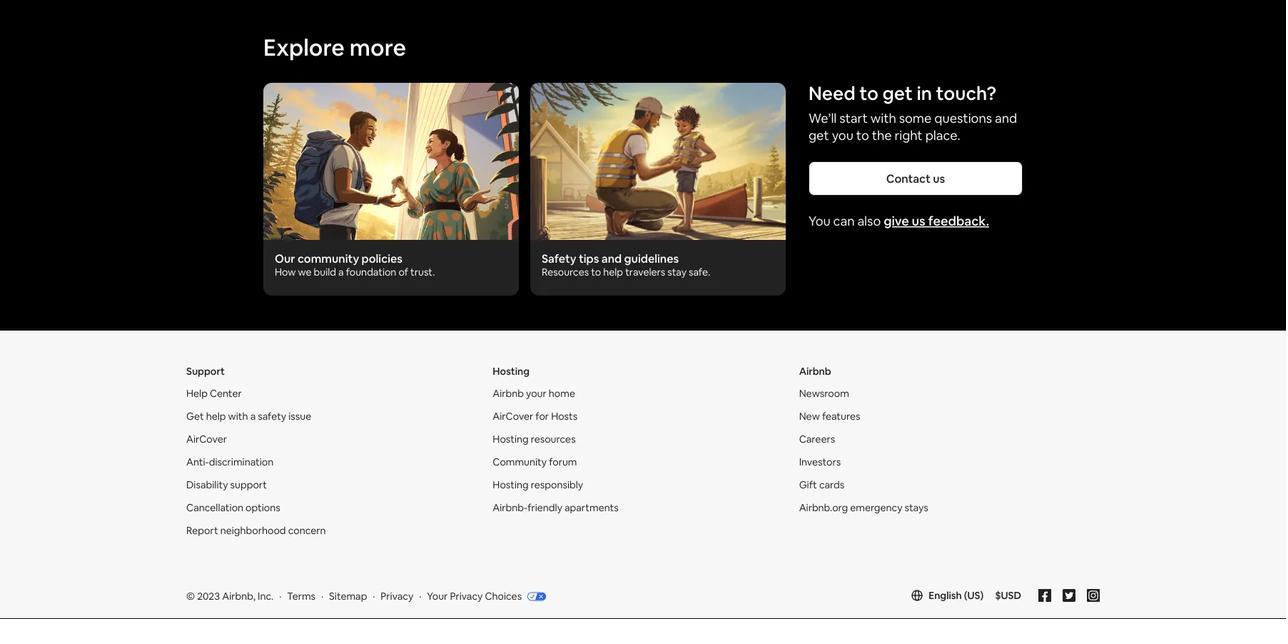 Task type: locate. For each thing, give the bounding box(es) containing it.
us right 'give'
[[912, 213, 926, 230]]

1 vertical spatial aircover
[[186, 433, 227, 446]]

aircover for hosts
[[493, 410, 578, 423]]

careers
[[799, 433, 835, 446]]

0 vertical spatial airbnb
[[799, 365, 832, 378]]

airbnb,
[[222, 590, 256, 603]]

center
[[210, 387, 242, 400]]

cancellation options link
[[186, 502, 280, 514]]

2 hosting from the top
[[493, 433, 529, 446]]

apartments
[[565, 502, 619, 514]]

0 horizontal spatial aircover
[[186, 433, 227, 446]]

safety tips and guidelines resources to help travelers stay safe.
[[542, 251, 711, 279]]

to up start
[[860, 82, 879, 106]]

cancellation options
[[186, 502, 280, 514]]

help right tips
[[604, 266, 623, 279]]

hosts
[[551, 410, 578, 423]]

1 horizontal spatial privacy
[[450, 590, 483, 603]]

0 horizontal spatial airbnb
[[493, 387, 524, 400]]

airbnb.org emergency stays
[[799, 502, 929, 514]]

1 vertical spatial hosting
[[493, 433, 529, 446]]

0 vertical spatial a
[[339, 266, 344, 279]]

hosting resources
[[493, 433, 576, 446]]

aircover link
[[186, 433, 227, 446]]

our community policies how we build a foundation of trust.
[[275, 251, 435, 279]]

navigate to facebook image
[[1039, 589, 1052, 602]]

(us)
[[964, 589, 984, 602]]

1 horizontal spatial airbnb
[[799, 365, 832, 378]]

aircover left for
[[493, 410, 534, 423]]

a left safety
[[250, 410, 256, 423]]

2 vertical spatial hosting
[[493, 479, 529, 492]]

1 vertical spatial airbnb
[[493, 387, 524, 400]]

$
[[996, 589, 1001, 602]]

anti-
[[186, 456, 209, 469]]

discrimination
[[209, 456, 274, 469]]

with
[[871, 110, 897, 127], [228, 410, 248, 423]]

travelers
[[626, 266, 666, 279]]

0 vertical spatial aircover
[[493, 410, 534, 423]]

help
[[604, 266, 623, 279], [206, 410, 226, 423]]

right
[[895, 127, 923, 144]]

0 horizontal spatial and
[[602, 251, 622, 266]]

airbnb for airbnb
[[799, 365, 832, 378]]

hosting responsibly link
[[493, 479, 583, 492]]

airbnb left your
[[493, 387, 524, 400]]

1 horizontal spatial get
[[883, 82, 913, 106]]

explore more
[[263, 32, 406, 62]]

a inside our community policies how we build a foundation of trust.
[[339, 266, 344, 279]]

and
[[995, 110, 1018, 127], [602, 251, 622, 266]]

english
[[929, 589, 962, 602]]

hosting up the airbnb your home link
[[493, 365, 530, 378]]

policies
[[362, 251, 403, 266]]

0 vertical spatial help
[[604, 266, 623, 279]]

©
[[186, 590, 195, 603]]

1 vertical spatial and
[[602, 251, 622, 266]]

1 vertical spatial with
[[228, 410, 248, 423]]

get left in
[[883, 82, 913, 106]]

privacy left the your
[[381, 590, 414, 603]]

with down center
[[228, 410, 248, 423]]

0 vertical spatial with
[[871, 110, 897, 127]]

1 horizontal spatial aircover
[[493, 410, 534, 423]]

with up the
[[871, 110, 897, 127]]

1 horizontal spatial us
[[933, 171, 946, 186]]

stays
[[905, 502, 929, 514]]

hosting up airbnb-
[[493, 479, 529, 492]]

to left the
[[857, 127, 869, 144]]

2 vertical spatial to
[[591, 266, 601, 279]]

terms
[[287, 590, 316, 603]]

for
[[536, 410, 549, 423]]

1 vertical spatial a
[[250, 410, 256, 423]]

1 horizontal spatial help
[[604, 266, 623, 279]]

your privacy choices
[[427, 590, 522, 603]]

0 horizontal spatial help
[[206, 410, 226, 423]]

with inside need to get in touch? we'll start with some questions and get you to the right place.
[[871, 110, 897, 127]]

stay
[[668, 266, 687, 279]]

we
[[298, 266, 312, 279]]

1 horizontal spatial and
[[995, 110, 1018, 127]]

0 horizontal spatial with
[[228, 410, 248, 423]]

aircover
[[493, 410, 534, 423], [186, 433, 227, 446]]

usd
[[1001, 589, 1022, 602]]

aircover for aircover for hosts
[[493, 410, 534, 423]]

emergency
[[851, 502, 903, 514]]

navigate to twitter image
[[1063, 589, 1076, 602]]

airbnb.org
[[799, 502, 848, 514]]

help
[[186, 387, 208, 400]]

careers link
[[799, 433, 835, 446]]

gift cards
[[799, 479, 845, 492]]

newsroom link
[[799, 387, 850, 400]]

help right get
[[206, 410, 226, 423]]

trust.
[[411, 266, 435, 279]]

your privacy choices link
[[427, 590, 546, 604]]

0 horizontal spatial a
[[250, 410, 256, 423]]

home
[[549, 387, 575, 400]]

airbnb up newsroom
[[799, 365, 832, 378]]

responsibly
[[531, 479, 583, 492]]

0 vertical spatial hosting
[[493, 365, 530, 378]]

safety
[[258, 410, 286, 423]]

your
[[526, 387, 547, 400]]

resources
[[531, 433, 576, 446]]

need
[[809, 82, 856, 106]]

and right questions
[[995, 110, 1018, 127]]

choices
[[485, 590, 522, 603]]

contact
[[887, 171, 931, 186]]

to right the resources
[[591, 266, 601, 279]]

sitemap link
[[329, 590, 367, 603]]

privacy right the your
[[450, 590, 483, 603]]

more
[[350, 32, 406, 62]]

0 horizontal spatial us
[[912, 213, 926, 230]]

0 horizontal spatial privacy
[[381, 590, 414, 603]]

2 privacy from the left
[[450, 590, 483, 603]]

1 vertical spatial to
[[857, 127, 869, 144]]

get down we'll
[[809, 127, 829, 144]]

aircover up the anti-
[[186, 433, 227, 446]]

guidelines
[[624, 251, 679, 266]]

some
[[899, 110, 932, 127]]

new features
[[799, 410, 861, 423]]

0 horizontal spatial get
[[809, 127, 829, 144]]

a right build at the top left of page
[[339, 266, 344, 279]]

0 vertical spatial and
[[995, 110, 1018, 127]]

3 hosting from the top
[[493, 479, 529, 492]]

1 vertical spatial help
[[206, 410, 226, 423]]

place.
[[926, 127, 961, 144]]

english (us) button
[[912, 589, 984, 602]]

hosting up community
[[493, 433, 529, 446]]

and right tips
[[602, 251, 622, 266]]

safety
[[542, 251, 577, 266]]

1 vertical spatial us
[[912, 213, 926, 230]]

1 horizontal spatial with
[[871, 110, 897, 127]]

us right contact
[[933, 171, 946, 186]]

terms link
[[287, 590, 316, 603]]

get
[[186, 410, 204, 423]]

hosting for hosting resources
[[493, 433, 529, 446]]

1 hosting from the top
[[493, 365, 530, 378]]

1 horizontal spatial a
[[339, 266, 344, 279]]



Task type: describe. For each thing, give the bounding box(es) containing it.
0 vertical spatial to
[[860, 82, 879, 106]]

need to get in touch? we'll start with some questions and get you to the right place.
[[809, 82, 1018, 144]]

hosting resources link
[[493, 433, 576, 446]]

feedback.
[[929, 213, 990, 230]]

community forum
[[493, 456, 577, 469]]

foundation
[[346, 266, 397, 279]]

questions
[[935, 110, 992, 127]]

inc.
[[258, 590, 274, 603]]

report
[[186, 525, 218, 537]]

support
[[186, 365, 225, 378]]

start
[[840, 110, 868, 127]]

0 vertical spatial us
[[933, 171, 946, 186]]

airbnb-
[[493, 502, 528, 514]]

investors link
[[799, 456, 841, 469]]

the
[[872, 127, 892, 144]]

you
[[832, 127, 854, 144]]

friendly
[[528, 502, 563, 514]]

1 privacy from the left
[[381, 590, 414, 603]]

community
[[298, 251, 359, 266]]

also
[[858, 213, 881, 230]]

contact us
[[887, 171, 946, 186]]

1 vertical spatial get
[[809, 127, 829, 144]]

disability
[[186, 479, 228, 492]]

report neighborhood concern
[[186, 525, 326, 537]]

and inside need to get in touch? we'll start with some questions and get you to the right place.
[[995, 110, 1018, 127]]

sitemap
[[329, 590, 367, 603]]

new
[[799, 410, 820, 423]]

airbnb your home link
[[493, 387, 575, 400]]

newsroom
[[799, 387, 850, 400]]

help inside "safety tips and guidelines resources to help travelers stay safe."
[[604, 266, 623, 279]]

how
[[275, 266, 296, 279]]

aircover for aircover link at bottom left
[[186, 433, 227, 446]]

tips
[[579, 251, 599, 266]]

build
[[314, 266, 336, 279]]

to inside "safety tips and guidelines resources to help travelers stay safe."
[[591, 266, 601, 279]]

options
[[246, 502, 280, 514]]

neighborhood
[[220, 525, 286, 537]]

gift cards link
[[799, 479, 845, 492]]

concern
[[288, 525, 326, 537]]

resources
[[542, 266, 589, 279]]

hosting for hosting responsibly
[[493, 479, 529, 492]]

and inside "safety tips and guidelines resources to help travelers stay safe."
[[602, 251, 622, 266]]

airbnb your home
[[493, 387, 575, 400]]

airbnb for airbnb your home
[[493, 387, 524, 400]]

$ usd
[[996, 589, 1022, 602]]

cards
[[820, 479, 845, 492]]

·
[[279, 590, 282, 603]]

our
[[275, 251, 295, 266]]

support
[[230, 479, 267, 492]]

anti-discrimination link
[[186, 456, 274, 469]]

gift
[[799, 479, 817, 492]]

your
[[427, 590, 448, 603]]

you can also give us feedback.
[[809, 213, 990, 230]]

hosting for hosting
[[493, 365, 530, 378]]

get help with a safety issue
[[186, 410, 311, 423]]

© 2023 airbnb, inc.
[[186, 590, 274, 603]]

community
[[493, 456, 547, 469]]

of
[[399, 266, 408, 279]]

privacy link
[[381, 590, 414, 603]]

aircover for hosts link
[[493, 410, 578, 423]]

english (us)
[[929, 589, 984, 602]]

contact us link
[[809, 162, 1023, 196]]

anti-discrimination
[[186, 456, 274, 469]]

issue
[[289, 410, 311, 423]]

investors
[[799, 456, 841, 469]]

disability support link
[[186, 479, 267, 492]]

explore
[[263, 32, 345, 62]]

get help with a safety issue link
[[186, 410, 311, 423]]

airbnb.org emergency stays link
[[799, 502, 929, 514]]

can
[[834, 213, 855, 230]]

disability support
[[186, 479, 267, 492]]

help center link
[[186, 387, 242, 400]]

forum
[[549, 456, 577, 469]]

navigate to instagram image
[[1087, 589, 1100, 602]]

new features link
[[799, 410, 861, 423]]

community forum link
[[493, 456, 577, 469]]

0 vertical spatial get
[[883, 82, 913, 106]]

touch?
[[936, 82, 997, 106]]



Task type: vqa. For each thing, say whether or not it's contained in the screenshot.
4.86 ( 14 REVIEWS )
no



